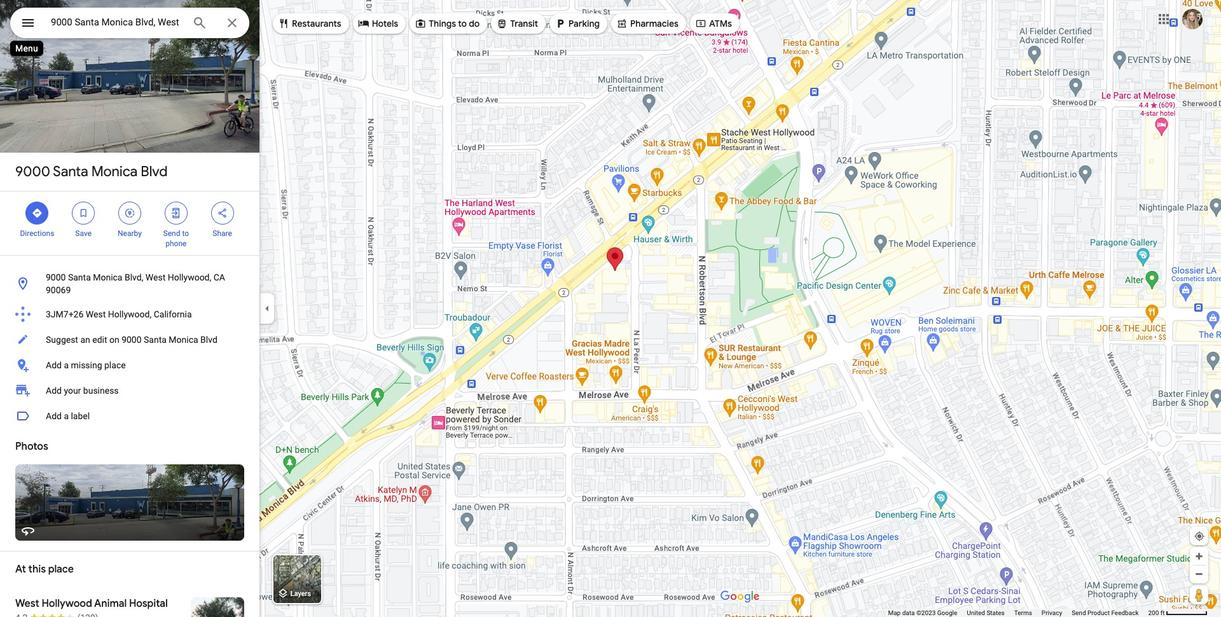 Task type: describe. For each thing, give the bounding box(es) containing it.
0 horizontal spatial west
[[15, 598, 39, 610]]

9000 Santa Monica Blvd, West Hollywood, CA 90069 field
[[10, 8, 249, 38]]

 hotels
[[358, 17, 399, 31]]

add for add your business
[[46, 386, 62, 396]]

200
[[1149, 610, 1160, 617]]

2 vertical spatial 9000
[[122, 335, 142, 345]]

1 vertical spatial place
[[48, 563, 74, 576]]

collapse side panel image
[[260, 302, 274, 316]]

photos
[[15, 440, 48, 453]]


[[170, 206, 182, 220]]

google
[[938, 610, 958, 617]]

this
[[28, 563, 46, 576]]

california
[[154, 309, 192, 319]]

3jm7+26 west hollywood, california
[[46, 309, 192, 319]]

hollywood
[[42, 598, 92, 610]]

 things to do
[[415, 17, 480, 31]]

 restaurants
[[278, 17, 342, 31]]

business
[[83, 386, 119, 396]]

3jm7+26 west hollywood, california button
[[0, 302, 260, 327]]

90069
[[46, 285, 71, 295]]

hollywood, inside 9000 santa monica blvd, west hollywood, ca 90069
[[168, 272, 211, 283]]

2 vertical spatial monica
[[169, 335, 198, 345]]

west hollywood animal hospital link
[[0, 587, 260, 617]]

feedback
[[1112, 610, 1140, 617]]

suggest an edit on 9000 santa monica blvd
[[46, 335, 218, 345]]

200 ft button
[[1149, 610, 1209, 617]]

layers
[[291, 590, 311, 598]]


[[278, 17, 290, 31]]


[[20, 14, 36, 32]]

send for send to phone
[[163, 229, 180, 238]]

1 vertical spatial hollywood,
[[108, 309, 152, 319]]

monica for blvd,
[[93, 272, 123, 283]]

share
[[213, 229, 232, 238]]

actions for 9000 santa monica blvd region
[[0, 192, 260, 255]]


[[497, 17, 508, 31]]


[[696, 17, 707, 31]]

0 horizontal spatial blvd
[[141, 163, 168, 181]]

add your business link
[[0, 378, 260, 404]]

phone
[[166, 239, 187, 248]]

at
[[15, 563, 26, 576]]

send for send product feedback
[[1072, 610, 1087, 617]]

nearby
[[118, 229, 142, 238]]

map
[[889, 610, 901, 617]]

suggest
[[46, 335, 78, 345]]

to inside  things to do
[[458, 18, 467, 29]]

zoom out image
[[1195, 570, 1205, 579]]


[[78, 206, 89, 220]]

west hollywood animal hospital
[[15, 598, 168, 610]]

privacy
[[1042, 610, 1063, 617]]

add a label
[[46, 411, 90, 421]]

 transit
[[497, 17, 538, 31]]

3jm7+26
[[46, 309, 84, 319]]

send product feedback button
[[1072, 609, 1140, 617]]

your
[[64, 386, 81, 396]]

privacy button
[[1042, 609, 1063, 617]]

santa for 9000 santa monica blvd
[[53, 163, 88, 181]]


[[555, 17, 566, 31]]

add your business
[[46, 386, 119, 396]]

 pharmacies
[[617, 17, 679, 31]]

4.2 stars 129 reviews image
[[15, 612, 98, 617]]

 button
[[10, 8, 46, 41]]


[[217, 206, 228, 220]]

atms
[[710, 18, 732, 29]]

1 vertical spatial west
[[86, 309, 106, 319]]



Task type: vqa. For each thing, say whether or not it's contained in the screenshot.
23% on the right
no



Task type: locate. For each thing, give the bounding box(es) containing it.
9000
[[15, 163, 50, 181], [46, 272, 66, 283], [122, 335, 142, 345]]

santa inside 9000 santa monica blvd, west hollywood, ca 90069
[[68, 272, 91, 283]]

to left do on the top left of the page
[[458, 18, 467, 29]]

save
[[75, 229, 92, 238]]


[[415, 17, 427, 31]]

add a missing place
[[46, 360, 126, 370]]

9000 right on
[[122, 335, 142, 345]]

place right this
[[48, 563, 74, 576]]

monica inside 9000 santa monica blvd, west hollywood, ca 90069
[[93, 272, 123, 283]]

an
[[80, 335, 90, 345]]

terms button
[[1015, 609, 1033, 617]]

0 vertical spatial hollywood,
[[168, 272, 211, 283]]

a
[[64, 360, 69, 370], [64, 411, 69, 421]]

blvd down ca
[[201, 335, 218, 345]]

0 vertical spatial 9000
[[15, 163, 50, 181]]

monica for blvd
[[91, 163, 138, 181]]

send
[[163, 229, 180, 238], [1072, 610, 1087, 617]]

santa
[[53, 163, 88, 181], [68, 272, 91, 283], [144, 335, 167, 345]]

1 horizontal spatial place
[[104, 360, 126, 370]]

label
[[71, 411, 90, 421]]

transit
[[511, 18, 538, 29]]

1 vertical spatial to
[[182, 229, 189, 238]]

add left your at left bottom
[[46, 386, 62, 396]]

0 horizontal spatial hollywood,
[[108, 309, 152, 319]]

200 ft
[[1149, 610, 1166, 617]]

united states button
[[968, 609, 1005, 617]]

santa up 
[[53, 163, 88, 181]]

1 horizontal spatial to
[[458, 18, 467, 29]]

footer containing map data ©2023 google
[[889, 609, 1149, 617]]

hollywood,
[[168, 272, 211, 283], [108, 309, 152, 319]]

pharmacies
[[631, 18, 679, 29]]

9000 santa monica blvd, west hollywood, ca 90069 button
[[0, 266, 260, 302]]

place inside add a missing place button
[[104, 360, 126, 370]]

0 vertical spatial to
[[458, 18, 467, 29]]

send up phone
[[163, 229, 180, 238]]

santa up 90069
[[68, 272, 91, 283]]

on
[[109, 335, 119, 345]]

0 horizontal spatial to
[[182, 229, 189, 238]]

9000 santa monica blvd, west hollywood, ca 90069
[[46, 272, 225, 295]]

1 horizontal spatial west
[[86, 309, 106, 319]]

ca
[[214, 272, 225, 283]]

monica
[[91, 163, 138, 181], [93, 272, 123, 283], [169, 335, 198, 345]]

0 horizontal spatial send
[[163, 229, 180, 238]]

0 vertical spatial west
[[146, 272, 166, 283]]

add down suggest
[[46, 360, 62, 370]]

0 vertical spatial send
[[163, 229, 180, 238]]

add for add a label
[[46, 411, 62, 421]]

hospital
[[129, 598, 168, 610]]

show your location image
[[1195, 531, 1206, 542]]

west up 4.2 stars 129 reviews image
[[15, 598, 39, 610]]

at this place
[[15, 563, 74, 576]]

west up the edit
[[86, 309, 106, 319]]

send inside send to phone
[[163, 229, 180, 238]]

2 horizontal spatial west
[[146, 272, 166, 283]]

west inside 9000 santa monica blvd, west hollywood, ca 90069
[[146, 272, 166, 283]]

missing
[[71, 360, 102, 370]]

2 vertical spatial add
[[46, 411, 62, 421]]

0 vertical spatial add
[[46, 360, 62, 370]]

animal
[[94, 598, 127, 610]]

monica left blvd,
[[93, 272, 123, 283]]

to
[[458, 18, 467, 29], [182, 229, 189, 238]]

santa for 9000 santa monica blvd, west hollywood, ca 90069
[[68, 272, 91, 283]]

1 vertical spatial send
[[1072, 610, 1087, 617]]

states
[[987, 610, 1005, 617]]

9000 up 
[[15, 163, 50, 181]]

0 horizontal spatial place
[[48, 563, 74, 576]]

data
[[903, 610, 915, 617]]

footer
[[889, 609, 1149, 617]]

united states
[[968, 610, 1005, 617]]

 search field
[[10, 8, 249, 41]]

9000 santa monica blvd
[[15, 163, 168, 181]]

add for add a missing place
[[46, 360, 62, 370]]

0 vertical spatial monica
[[91, 163, 138, 181]]

a for label
[[64, 411, 69, 421]]

west right blvd,
[[146, 272, 166, 283]]

west
[[146, 272, 166, 283], [86, 309, 106, 319], [15, 598, 39, 610]]

blvd inside button
[[201, 335, 218, 345]]

parking
[[569, 18, 600, 29]]

place
[[104, 360, 126, 370], [48, 563, 74, 576]]

1 horizontal spatial blvd
[[201, 335, 218, 345]]

1 a from the top
[[64, 360, 69, 370]]

place down on
[[104, 360, 126, 370]]

monica down california
[[169, 335, 198, 345]]

united
[[968, 610, 986, 617]]

0 vertical spatial blvd
[[141, 163, 168, 181]]

ft
[[1161, 610, 1166, 617]]

1 add from the top
[[46, 360, 62, 370]]

show street view coverage image
[[1191, 586, 1209, 605]]

 parking
[[555, 17, 600, 31]]

santa down california
[[144, 335, 167, 345]]

0 vertical spatial santa
[[53, 163, 88, 181]]

suggest an edit on 9000 santa monica blvd button
[[0, 327, 260, 353]]

9000 inside 9000 santa monica blvd, west hollywood, ca 90069
[[46, 272, 66, 283]]


[[124, 206, 136, 220]]

1 horizontal spatial send
[[1072, 610, 1087, 617]]

things
[[429, 18, 456, 29]]

map data ©2023 google
[[889, 610, 958, 617]]

1 vertical spatial santa
[[68, 272, 91, 283]]

monica up 
[[91, 163, 138, 181]]

blvd,
[[125, 272, 143, 283]]

send left 'product'
[[1072, 610, 1087, 617]]

add left label
[[46, 411, 62, 421]]

hollywood, left ca
[[168, 272, 211, 283]]

1 vertical spatial blvd
[[201, 335, 218, 345]]

directions
[[20, 229, 54, 238]]

google account: michelle dermenjian  
(michelle.dermenjian@adept.ai) image
[[1183, 9, 1204, 29]]

a left missing
[[64, 360, 69, 370]]

©2023
[[917, 610, 936, 617]]

blvd
[[141, 163, 168, 181], [201, 335, 218, 345]]

1 vertical spatial add
[[46, 386, 62, 396]]

1 vertical spatial 9000
[[46, 272, 66, 283]]

1 vertical spatial monica
[[93, 272, 123, 283]]

footer inside google maps element
[[889, 609, 1149, 617]]

hotels
[[372, 18, 399, 29]]


[[31, 206, 43, 220]]

to inside send to phone
[[182, 229, 189, 238]]

terms
[[1015, 610, 1033, 617]]

0 vertical spatial a
[[64, 360, 69, 370]]

send to phone
[[163, 229, 189, 248]]

to up phone
[[182, 229, 189, 238]]

add
[[46, 360, 62, 370], [46, 386, 62, 396], [46, 411, 62, 421]]

0 vertical spatial place
[[104, 360, 126, 370]]

a for missing
[[64, 360, 69, 370]]

2 a from the top
[[64, 411, 69, 421]]

2 vertical spatial santa
[[144, 335, 167, 345]]

add a label button
[[0, 404, 260, 429]]

None field
[[51, 15, 182, 30]]

a left label
[[64, 411, 69, 421]]

send inside 'send product feedback' 'button'
[[1072, 610, 1087, 617]]

zoom in image
[[1195, 552, 1205, 561]]

2 vertical spatial west
[[15, 598, 39, 610]]

edit
[[92, 335, 107, 345]]

9000 up 90069
[[46, 272, 66, 283]]

hollywood, up suggest an edit on 9000 santa monica blvd button
[[108, 309, 152, 319]]

do
[[469, 18, 480, 29]]

1 horizontal spatial hollywood,
[[168, 272, 211, 283]]

 atms
[[696, 17, 732, 31]]

google maps element
[[0, 0, 1222, 617]]

9000 santa monica blvd main content
[[0, 0, 260, 617]]

3 add from the top
[[46, 411, 62, 421]]

none field inside 9000 santa monica blvd, west hollywood, ca 90069 field
[[51, 15, 182, 30]]

9000 for 9000 santa monica blvd, west hollywood, ca 90069
[[46, 272, 66, 283]]

restaurants
[[292, 18, 342, 29]]

blvd up actions for 9000 santa monica blvd region
[[141, 163, 168, 181]]


[[358, 17, 370, 31]]

send product feedback
[[1072, 610, 1140, 617]]

1 vertical spatial a
[[64, 411, 69, 421]]

product
[[1088, 610, 1111, 617]]

9000 for 9000 santa monica blvd
[[15, 163, 50, 181]]

add a missing place button
[[0, 353, 260, 378]]

2 add from the top
[[46, 386, 62, 396]]


[[617, 17, 628, 31]]



